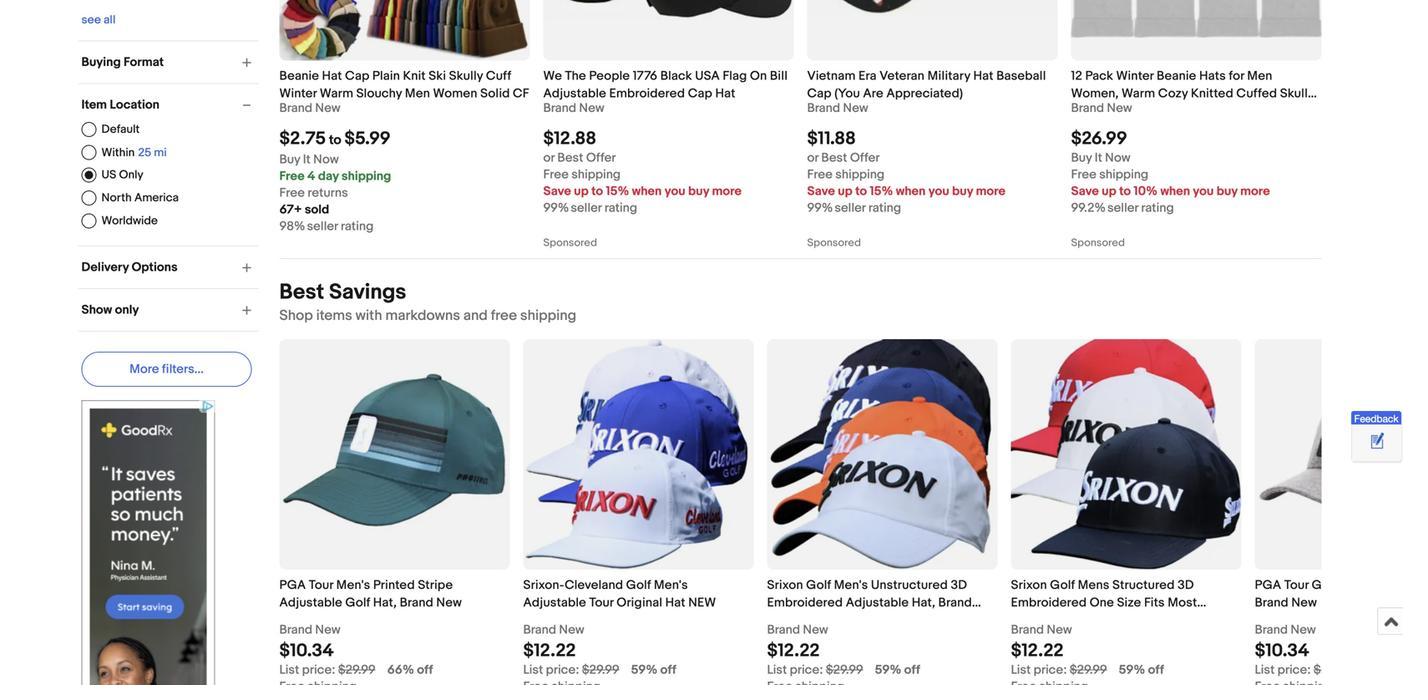 Task type: locate. For each thing, give the bounding box(es) containing it.
srixon for srixon golf men's unstructured 3d embroidered adjustable hat, brand new
[[768, 578, 804, 593]]

1 horizontal spatial now
[[1106, 150, 1131, 165]]

embroidered inside srixon golf men's unstructured 3d embroidered adjustable hat, brand new
[[768, 595, 843, 610]]

show only
[[81, 303, 139, 318]]

winter right pack
[[1117, 69, 1154, 84]]

4 price: from the left
[[1034, 662, 1068, 678]]

4 list from the left
[[1012, 662, 1031, 678]]

$29.99
[[338, 662, 376, 678], [582, 662, 620, 678], [826, 662, 864, 678], [1070, 662, 1108, 678]]

1 horizontal spatial new
[[1101, 613, 1128, 628]]

2 horizontal spatial $12.22
[[1012, 640, 1064, 662]]

more filters... button
[[81, 352, 252, 387]]

4 list price: $29.99 from the left
[[1012, 662, 1108, 678]]

best up shop
[[280, 279, 324, 305]]

flag
[[723, 69, 747, 84]]

2 horizontal spatial you
[[1194, 184, 1215, 199]]

offer down "$11.88"
[[851, 150, 880, 165]]

$26.99
[[1072, 128, 1128, 149]]

shipping inside $12.88 or best offer free shipping save up to 15% when you buy more 99% seller rating
[[572, 167, 621, 182]]

it up the 4
[[303, 152, 311, 167]]

$12.22 for srixon golf men's unstructured 3d embroidered adjustable hat, brand new
[[768, 640, 820, 662]]

off right 66%
[[417, 662, 433, 678]]

2 3d from the left
[[1178, 578, 1195, 593]]

up down $12.88
[[574, 184, 589, 199]]

1 when from the left
[[632, 184, 662, 199]]

1 horizontal spatial embroidered
[[768, 595, 843, 610]]

tour for brand new $10.34
[[309, 578, 334, 593]]

now down $26.99
[[1106, 150, 1131, 165]]

or for $11.88
[[808, 150, 819, 165]]

$29.99 left 66%
[[338, 662, 376, 678]]

cap up the slouchy
[[345, 69, 370, 84]]

2 list price: $29.99 from the left
[[524, 662, 620, 678]]

99.2%
[[1072, 200, 1106, 215]]

brand inside brand new $10.34
[[280, 622, 313, 637]]

pga inside pga tour men's printed stripe adjustable golf hat,  brand new
[[280, 578, 306, 593]]

0 vertical spatial winter
[[1117, 69, 1154, 84]]

15%
[[606, 184, 630, 199], [870, 184, 894, 199]]

filters...
[[162, 362, 204, 377]]

59% off down original
[[631, 662, 677, 678]]

2 beanie from the left
[[1157, 69, 1197, 84]]

price:
[[302, 662, 335, 678], [546, 662, 580, 678], [790, 662, 824, 678], [1034, 662, 1068, 678], [1278, 662, 1312, 678]]

srixon inside srixon golf men's unstructured 3d embroidered adjustable hat, brand new
[[768, 578, 804, 593]]

free up 99.2%
[[1072, 167, 1097, 182]]

2 up from the left
[[838, 184, 853, 199]]

3 brand new $12.22 from the left
[[1012, 622, 1073, 662]]

5 list from the left
[[1256, 662, 1275, 678]]

0 horizontal spatial up
[[574, 184, 589, 199]]

59% off down size
[[1119, 662, 1165, 678]]

day
[[318, 169, 339, 184]]

see all
[[81, 13, 116, 27]]

shipping inside $11.88 or best offer free shipping save up to 15% when you buy more 99% seller rating
[[836, 167, 885, 182]]

99% inside $12.88 or best offer free shipping save up to 15% when you buy more 99% seller rating
[[544, 200, 569, 215]]

pga up brand new $10.34
[[280, 578, 306, 593]]

show
[[81, 303, 112, 318]]

hat left plain
[[322, 69, 342, 84]]

buy down $2.75
[[280, 152, 300, 167]]

0 horizontal spatial when
[[632, 184, 662, 199]]

to down "$11.88"
[[856, 184, 867, 199]]

srixon golf mens structured 3d embroidered one size fits most adjustable hat new heading
[[1012, 578, 1207, 628]]

1 more from the left
[[712, 184, 742, 199]]

0 horizontal spatial buy
[[280, 152, 300, 167]]

0 horizontal spatial buy
[[689, 184, 710, 199]]

5 price: from the left
[[1278, 662, 1312, 678]]

1 horizontal spatial $10.34
[[1256, 640, 1310, 662]]

shipping down $12.88
[[572, 167, 621, 182]]

up for $26.99
[[1102, 184, 1117, 199]]

save inside $11.88 or best offer free shipping save up to 15% when you buy more 99% seller rating
[[808, 184, 835, 199]]

None text field
[[524, 662, 620, 678], [768, 662, 864, 678], [1012, 662, 1108, 678], [524, 662, 620, 678], [768, 662, 864, 678], [1012, 662, 1108, 678]]

show only button
[[81, 303, 259, 318]]

best inside $12.88 or best offer free shipping save up to 15% when you buy more 99% seller rating
[[558, 150, 584, 165]]

59% off for size
[[1119, 662, 1165, 678]]

1 list from the left
[[280, 662, 299, 678]]

price: for pga tour men's printed stripe adjustable golf hat,  brand new
[[302, 662, 335, 678]]

brand inside we the people 1776 black usa flag on bill adjustable embroidered cap hat brand new
[[544, 101, 577, 116]]

3 buy from the left
[[1217, 184, 1238, 199]]

item
[[81, 97, 107, 112]]

men's for $10.34
[[336, 578, 371, 593]]

$12.88
[[544, 128, 597, 149]]

shipping down $5.99 at left top
[[342, 169, 391, 184]]

free down $12.88
[[544, 167, 569, 182]]

0 horizontal spatial srixon
[[768, 578, 804, 593]]

1 men's from the left
[[336, 578, 371, 593]]

beanie inside beanie hat cap plain knit ski skully cuff winter warm slouchy men women solid cf brand new
[[280, 69, 319, 84]]

1 up from the left
[[574, 184, 589, 199]]

3d for unstructured
[[951, 578, 968, 593]]

$10.34 for brand new $10.34
[[280, 640, 334, 662]]

59% down original
[[631, 662, 658, 678]]

best down $12.88
[[558, 150, 584, 165]]

3d right unstructured
[[951, 578, 968, 593]]

3 $12.22 from the left
[[1012, 640, 1064, 662]]

brand new $12.22 for srixon golf men's unstructured 3d embroidered adjustable hat, brand new
[[768, 622, 829, 662]]

shipping right free
[[521, 307, 577, 324]]

2 horizontal spatial tour
[[1285, 578, 1310, 593]]

most
[[1168, 595, 1198, 610]]

59% off down srixon golf men's unstructured 3d embroidered adjustable hat, brand new link
[[875, 662, 921, 678]]

1 horizontal spatial men's
[[654, 578, 688, 593]]

0 horizontal spatial men
[[405, 86, 430, 101]]

save down "$11.88"
[[808, 184, 835, 199]]

buying format button
[[81, 55, 259, 70]]

0 horizontal spatial $12.22
[[524, 640, 576, 662]]

offer
[[586, 150, 616, 165], [851, 150, 880, 165]]

list for pga tour men's printed stripe adjustable golf hat,  brand new
[[280, 662, 299, 678]]

pga for brand new $10.34 list price: $24.99
[[1256, 578, 1282, 593]]

to down $12.88
[[592, 184, 603, 199]]

3d
[[951, 578, 968, 593], [1178, 578, 1195, 593]]

best down "$11.88"
[[822, 150, 848, 165]]

2 you from the left
[[929, 184, 950, 199]]

shipping inside $2.75 to $5.99 buy it now free 4 day shipping free returns 67+ sold 98% seller rating
[[342, 169, 391, 184]]

pga tour golf palms adju heading
[[1256, 578, 1404, 610]]

0 horizontal spatial men's
[[336, 578, 371, 593]]

2 pga from the left
[[1256, 578, 1282, 593]]

tour inside pga tour golf palms adju
[[1285, 578, 1310, 593]]

brand inside brand new $10.34 list price: $24.99
[[1256, 622, 1289, 637]]

tour left palms
[[1285, 578, 1310, 593]]

it
[[1095, 150, 1103, 165], [303, 152, 311, 167]]

1 horizontal spatial 99%
[[808, 200, 833, 215]]

2 offer from the left
[[851, 150, 880, 165]]

see
[[81, 13, 101, 27]]

women,
[[1072, 86, 1119, 101]]

$29.99 for original
[[582, 662, 620, 678]]

2 price: from the left
[[546, 662, 580, 678]]

adjustable inside srixon golf men's unstructured 3d embroidered adjustable hat, brand new
[[846, 595, 909, 610]]

2 15% from the left
[[870, 184, 894, 199]]

2 $10.34 from the left
[[1256, 640, 1310, 662]]

2 brand new $12.22 from the left
[[768, 622, 829, 662]]

1 $29.99 from the left
[[338, 662, 376, 678]]

shipping up "10%"
[[1100, 167, 1149, 182]]

offer inside $12.88 or best offer free shipping save up to 15% when you buy more 99% seller rating
[[586, 150, 616, 165]]

buy down $26.99
[[1072, 150, 1093, 165]]

or down "$11.88"
[[808, 150, 819, 165]]

brand new $12.22
[[524, 622, 585, 662], [768, 622, 829, 662], [1012, 622, 1073, 662]]

1 horizontal spatial men
[[1248, 69, 1273, 84]]

0 horizontal spatial embroidered
[[610, 86, 685, 101]]

1 save from the left
[[544, 184, 571, 199]]

2 horizontal spatial 59%
[[1119, 662, 1146, 678]]

0 horizontal spatial offer
[[586, 150, 616, 165]]

$12.22
[[524, 640, 576, 662], [768, 640, 820, 662], [1012, 640, 1064, 662]]

list price: $29.99 for one
[[1012, 662, 1108, 678]]

1 vertical spatial winter
[[280, 86, 317, 101]]

2 horizontal spatial brand new $12.22
[[1012, 622, 1073, 662]]

2 or from the left
[[808, 150, 819, 165]]

hat down flag
[[716, 86, 736, 101]]

0 horizontal spatial winter
[[280, 86, 317, 101]]

men's left unstructured
[[834, 578, 869, 593]]

brand new $10.34
[[280, 622, 341, 662]]

free for $11.88
[[808, 167, 833, 182]]

3 more from the left
[[1241, 184, 1271, 199]]

4 off from the left
[[1149, 662, 1165, 678]]

0 horizontal spatial beanie
[[280, 69, 319, 84]]

hat, down unstructured
[[912, 595, 936, 610]]

1 horizontal spatial $12.22
[[768, 640, 820, 662]]

best for $12.88
[[558, 150, 584, 165]]

2 59% off from the left
[[875, 662, 921, 678]]

2 save from the left
[[808, 184, 835, 199]]

default
[[102, 122, 140, 136]]

1 horizontal spatial best
[[558, 150, 584, 165]]

free up 67+
[[280, 185, 305, 200]]

new inside beanie hat cap plain knit ski skully cuff winter warm slouchy men women solid cf brand new
[[315, 101, 341, 116]]

srixon-cleveland golf men's adjustable tour original hat new heading
[[524, 578, 716, 610]]

2 when from the left
[[896, 184, 926, 199]]

srixon golf men's unstructured 3d embroidered adjustable hat, brand new image
[[768, 339, 998, 570]]

1 horizontal spatial winter
[[1117, 69, 1154, 84]]

1 brand new $12.22 from the left
[[524, 622, 585, 662]]

offer inside $11.88 or best offer free shipping save up to 15% when you buy more 99% seller rating
[[851, 150, 880, 165]]

free for $26.99
[[1072, 167, 1097, 182]]

1 pga from the left
[[280, 578, 306, 593]]

buy inside $11.88 or best offer free shipping save up to 15% when you buy more 99% seller rating
[[953, 184, 974, 199]]

1 or from the left
[[544, 150, 555, 165]]

you inside $12.88 or best offer free shipping save up to 15% when you buy more 99% seller rating
[[665, 184, 686, 199]]

2 horizontal spatial up
[[1102, 184, 1117, 199]]

men up the cuffed
[[1248, 69, 1273, 84]]

hat, inside srixon golf men's unstructured 3d embroidered adjustable hat, brand new
[[912, 595, 936, 610]]

beanie hat cap plain knit ski skully cuff winter warm slouchy men women solid cf brand new
[[280, 69, 529, 116]]

shipping for $11.88
[[836, 167, 885, 182]]

structured
[[1113, 578, 1175, 593]]

when for $26.99
[[1161, 184, 1191, 199]]

1 horizontal spatial buy
[[953, 184, 974, 199]]

up for $12.88
[[574, 184, 589, 199]]

price: for srixon golf men's unstructured 3d embroidered adjustable hat, brand new
[[790, 662, 824, 678]]

99% down $12.88
[[544, 200, 569, 215]]

1 59% from the left
[[631, 662, 658, 678]]

3 off from the left
[[905, 662, 921, 678]]

0 vertical spatial men
[[1248, 69, 1273, 84]]

99% for $11.88
[[808, 200, 833, 215]]

warm left cozy
[[1122, 86, 1156, 101]]

1 warm from the left
[[320, 86, 354, 101]]

59% for one
[[1119, 662, 1146, 678]]

seller down "10%"
[[1108, 200, 1139, 215]]

seller inside $2.75 to $5.99 buy it now free 4 day shipping free returns 67+ sold 98% seller rating
[[307, 219, 338, 234]]

golf inside "srixon golf mens structured 3d embroidered one size fits most adjustable hat new"
[[1051, 578, 1076, 593]]

men's inside srixon golf men's unstructured 3d embroidered adjustable hat, brand new
[[834, 578, 869, 593]]

up down "$11.88"
[[838, 184, 853, 199]]

when inside $26.99 buy it now free shipping save up to 10% when you buy more 99.2% seller rating
[[1161, 184, 1191, 199]]

1 horizontal spatial hat,
[[912, 595, 936, 610]]

buy
[[1072, 150, 1093, 165], [280, 152, 300, 167]]

$2.75 to $5.99 buy it now free 4 day shipping free returns 67+ sold 98% seller rating
[[280, 128, 391, 234]]

save down $12.88
[[544, 184, 571, 199]]

1 horizontal spatial buy
[[1072, 150, 1093, 165]]

or inside $12.88 or best offer free shipping save up to 15% when you buy more 99% seller rating
[[544, 150, 555, 165]]

0 horizontal spatial pga
[[280, 578, 306, 593]]

2 horizontal spatial buy
[[1217, 184, 1238, 199]]

1 vertical spatial new
[[1101, 613, 1128, 628]]

warm left the slouchy
[[320, 86, 354, 101]]

warm inside beanie hat cap plain knit ski skully cuff winter warm slouchy men women solid cf brand new
[[320, 86, 354, 101]]

warm inside "12 pack winter beanie hats for men women, warm cozy knitted cuffed skull cap"
[[1122, 86, 1156, 101]]

items
[[316, 307, 352, 324]]

srixon golf mens structured 3d embroidered one size fits most adjustable hat new image
[[1012, 339, 1242, 570]]

free
[[491, 307, 517, 324]]

pga up brand new $10.34 list price: $24.99
[[1256, 578, 1282, 593]]

brand new $12.22 for srixon-cleveland golf men's adjustable tour original hat new
[[524, 622, 585, 662]]

2 horizontal spatial men's
[[834, 578, 869, 593]]

cap down women,
[[1072, 104, 1096, 119]]

up up 99.2%
[[1102, 184, 1117, 199]]

winter up $2.75
[[280, 86, 317, 101]]

0 horizontal spatial 99%
[[544, 200, 569, 215]]

vietnam era veteran military hat baseball cap (you are appreciated) link
[[808, 67, 1058, 101]]

2 horizontal spatial embroidered
[[1012, 595, 1087, 610]]

3 list price: $29.99 from the left
[[768, 662, 864, 678]]

hat right original
[[666, 595, 686, 610]]

cf
[[513, 86, 529, 101]]

save up 99.2%
[[1072, 184, 1100, 199]]

$29.99 down one
[[1070, 662, 1108, 678]]

0 horizontal spatial $10.34
[[280, 640, 334, 662]]

$12.22 for srixon-cleveland golf men's adjustable tour original hat new
[[524, 640, 576, 662]]

list price: $29.99 for original
[[524, 662, 620, 678]]

0 horizontal spatial best
[[280, 279, 324, 305]]

you for $11.88
[[929, 184, 950, 199]]

us only link
[[81, 168, 143, 183]]

$29.99 for golf
[[338, 662, 376, 678]]

2 hat, from the left
[[912, 595, 936, 610]]

3d inside "srixon golf mens structured 3d embroidered one size fits most adjustable hat new"
[[1178, 578, 1195, 593]]

$10.34 inside brand new $10.34 list price: $24.99
[[1256, 640, 1310, 662]]

list for srixon-cleveland golf men's adjustable tour original hat new
[[524, 662, 543, 678]]

2 horizontal spatial when
[[1161, 184, 1191, 199]]

$10.34 inside brand new $10.34
[[280, 640, 334, 662]]

more for $11.88
[[976, 184, 1006, 199]]

3 you from the left
[[1194, 184, 1215, 199]]

seller down $12.88
[[571, 200, 602, 215]]

None text field
[[280, 662, 376, 678], [1256, 662, 1353, 678], [280, 662, 376, 678], [1256, 662, 1353, 678]]

1 horizontal spatial warm
[[1122, 86, 1156, 101]]

1 horizontal spatial more
[[976, 184, 1006, 199]]

cap down usa
[[688, 86, 713, 101]]

srixon golf men's unstructured 3d embroidered adjustable hat, brand new
[[768, 578, 973, 628]]

3 list from the left
[[768, 662, 787, 678]]

tour inside pga tour men's printed stripe adjustable golf hat,  brand new
[[309, 578, 334, 593]]

1 horizontal spatial it
[[1095, 150, 1103, 165]]

warm
[[320, 86, 354, 101], [1122, 86, 1156, 101]]

golf
[[626, 578, 651, 593], [807, 578, 832, 593], [1051, 578, 1076, 593], [1312, 578, 1337, 593], [346, 595, 370, 610]]

0 horizontal spatial 59% off
[[631, 662, 677, 678]]

seller inside $12.88 or best offer free shipping save up to 15% when you buy more 99% seller rating
[[571, 200, 602, 215]]

1 horizontal spatial up
[[838, 184, 853, 199]]

hat right military
[[974, 69, 994, 84]]

2 99% from the left
[[808, 200, 833, 215]]

with
[[356, 307, 382, 324]]

hat inside vietnam era veteran military hat baseball cap (you are appreciated) brand new
[[974, 69, 994, 84]]

men's up original
[[654, 578, 688, 593]]

hat, inside pga tour men's printed stripe adjustable golf hat,  brand new
[[373, 595, 397, 610]]

shipping down "$11.88"
[[836, 167, 885, 182]]

best inside $11.88 or best offer free shipping save up to 15% when you buy more 99% seller rating
[[822, 150, 848, 165]]

beanie
[[280, 69, 319, 84], [1157, 69, 1197, 84]]

new right original
[[689, 595, 716, 610]]

0 horizontal spatial new
[[689, 595, 716, 610]]

12 pack winter beanie hats for men women, warm cozy knitted cuffed skull cap link
[[1072, 67, 1322, 119]]

free inside $26.99 buy it now free shipping save up to 10% when you buy more 99.2% seller rating
[[1072, 167, 1097, 182]]

brand
[[280, 101, 313, 116], [544, 101, 577, 116], [808, 101, 841, 116], [1072, 101, 1105, 116], [400, 595, 434, 610], [939, 595, 973, 610], [280, 622, 313, 637], [524, 622, 557, 637], [768, 622, 801, 637], [1012, 622, 1045, 637], [1256, 622, 1289, 637]]

1 you from the left
[[665, 184, 686, 199]]

more inside $11.88 or best offer free shipping save up to 15% when you buy more 99% seller rating
[[976, 184, 1006, 199]]

brand inside beanie hat cap plain knit ski skully cuff winter warm slouchy men women solid cf brand new
[[280, 101, 313, 116]]

2 srixon from the left
[[1012, 578, 1048, 593]]

2 more from the left
[[976, 184, 1006, 199]]

2 horizontal spatial more
[[1241, 184, 1271, 199]]

1 srixon from the left
[[768, 578, 804, 593]]

0 horizontal spatial more
[[712, 184, 742, 199]]

to inside $11.88 or best offer free shipping save up to 15% when you buy more 99% seller rating
[[856, 184, 867, 199]]

offer down $12.88
[[586, 150, 616, 165]]

now up day
[[314, 152, 339, 167]]

when for $11.88
[[896, 184, 926, 199]]

2 off from the left
[[661, 662, 677, 678]]

buy inside $26.99 buy it now free shipping save up to 10% when you buy more 99.2% seller rating
[[1217, 184, 1238, 199]]

buy inside $12.88 or best offer free shipping save up to 15% when you buy more 99% seller rating
[[689, 184, 710, 199]]

0 horizontal spatial you
[[665, 184, 686, 199]]

men's inside srixon-cleveland golf men's adjustable tour original hat new
[[654, 578, 688, 593]]

3 59% from the left
[[1119, 662, 1146, 678]]

1 beanie from the left
[[280, 69, 319, 84]]

3 price: from the left
[[790, 662, 824, 678]]

0 horizontal spatial 15%
[[606, 184, 630, 199]]

free down "$11.88"
[[808, 167, 833, 182]]

3 save from the left
[[1072, 184, 1100, 199]]

seller down "$11.88"
[[835, 200, 866, 215]]

1 horizontal spatial 59%
[[875, 662, 902, 678]]

2 buy from the left
[[953, 184, 974, 199]]

hat inside we the people 1776 black usa flag on bill adjustable embroidered cap hat brand new
[[716, 86, 736, 101]]

seller for $26.99
[[1108, 200, 1139, 215]]

shipping for $12.88
[[572, 167, 621, 182]]

1 59% off from the left
[[631, 662, 677, 678]]

1 horizontal spatial save
[[808, 184, 835, 199]]

0 horizontal spatial brand new $12.22
[[524, 622, 585, 662]]

embroidered inside "srixon golf mens structured 3d embroidered one size fits most adjustable hat new"
[[1012, 595, 1087, 610]]

to left "10%"
[[1120, 184, 1132, 199]]

1 horizontal spatial beanie
[[1157, 69, 1197, 84]]

it down $26.99
[[1095, 150, 1103, 165]]

price: for srixon golf mens structured 3d embroidered one size fits most adjustable hat new
[[1034, 662, 1068, 678]]

2 men's from the left
[[654, 578, 688, 593]]

2 horizontal spatial best
[[822, 150, 848, 165]]

off down srixon golf men's unstructured 3d embroidered adjustable hat, brand new link
[[905, 662, 921, 678]]

2 59% from the left
[[875, 662, 902, 678]]

1 offer from the left
[[586, 150, 616, 165]]

1 list price: $29.99 from the left
[[280, 662, 376, 678]]

men's left printed
[[336, 578, 371, 593]]

1 horizontal spatial tour
[[590, 595, 614, 610]]

$29.99 down original
[[582, 662, 620, 678]]

beanie inside "12 pack winter beanie hats for men women, warm cozy knitted cuffed skull cap"
[[1157, 69, 1197, 84]]

1 99% from the left
[[544, 200, 569, 215]]

tour for brand new $10.34 list price: $24.99
[[1285, 578, 1310, 593]]

free inside $12.88 or best offer free shipping save up to 15% when you buy more 99% seller rating
[[544, 167, 569, 182]]

(you
[[835, 86, 861, 101]]

embroidered
[[610, 86, 685, 101], [768, 595, 843, 610], [1012, 595, 1087, 610]]

cap
[[345, 69, 370, 84], [688, 86, 713, 101], [808, 86, 832, 101], [1072, 104, 1096, 119]]

off down fits
[[1149, 662, 1165, 678]]

2 list from the left
[[524, 662, 543, 678]]

3 $29.99 from the left
[[826, 662, 864, 678]]

free inside $11.88 or best offer free shipping save up to 15% when you buy more 99% seller rating
[[808, 167, 833, 182]]

15% inside $12.88 or best offer free shipping save up to 15% when you buy more 99% seller rating
[[606, 184, 630, 199]]

1 15% from the left
[[606, 184, 630, 199]]

tour down cleveland
[[590, 595, 614, 610]]

vietnam era veteran military hat baseball cap (you are appreciated) brand new
[[808, 69, 1047, 116]]

0 horizontal spatial warm
[[320, 86, 354, 101]]

hat, down printed
[[373, 595, 397, 610]]

up inside $11.88 or best offer free shipping save up to 15% when you buy more 99% seller rating
[[838, 184, 853, 199]]

$29.99 for adjustable
[[826, 662, 864, 678]]

3d up most
[[1178, 578, 1195, 593]]

vietnam era veteran military hat baseball cap (you are appreciated) image
[[808, 0, 1058, 16]]

shipping inside $26.99 buy it now free shipping save up to 10% when you buy more 99.2% seller rating
[[1100, 167, 1149, 182]]

men down knit
[[405, 86, 430, 101]]

new down one
[[1101, 613, 1128, 628]]

or inside $11.88 or best offer free shipping save up to 15% when you buy more 99% seller rating
[[808, 150, 819, 165]]

new inside we the people 1776 black usa flag on bill adjustable embroidered cap hat brand new
[[579, 101, 605, 116]]

hat down one
[[1078, 613, 1098, 628]]

1 horizontal spatial 59% off
[[875, 662, 921, 678]]

1 horizontal spatial pga
[[1256, 578, 1282, 593]]

1 3d from the left
[[951, 578, 968, 593]]

1 horizontal spatial 15%
[[870, 184, 894, 199]]

1 $10.34 from the left
[[280, 640, 334, 662]]

all
[[104, 13, 116, 27]]

srixon inside "srixon golf mens structured 3d embroidered one size fits most adjustable hat new"
[[1012, 578, 1048, 593]]

4 $29.99 from the left
[[1070, 662, 1108, 678]]

1 horizontal spatial 3d
[[1178, 578, 1195, 593]]

1 vertical spatial men
[[405, 86, 430, 101]]

1 horizontal spatial srixon
[[1012, 578, 1048, 593]]

cleveland
[[565, 578, 624, 593]]

0 horizontal spatial now
[[314, 152, 339, 167]]

2 warm from the left
[[1122, 86, 1156, 101]]

1 hat, from the left
[[373, 595, 397, 610]]

3 men's from the left
[[834, 578, 869, 593]]

3 when from the left
[[1161, 184, 1191, 199]]

1 buy from the left
[[689, 184, 710, 199]]

best inside 'best savings shop items with markdowns and free shipping'
[[280, 279, 324, 305]]

the
[[565, 69, 586, 84]]

cap down vietnam
[[808, 86, 832, 101]]

or down $12.88
[[544, 150, 555, 165]]

advertisement element
[[81, 400, 215, 685]]

free
[[544, 167, 569, 182], [808, 167, 833, 182], [1072, 167, 1097, 182], [280, 169, 305, 184], [280, 185, 305, 200]]

rating inside $11.88 or best offer free shipping save up to 15% when you buy more 99% seller rating
[[869, 200, 902, 215]]

2 horizontal spatial 59% off
[[1119, 662, 1165, 678]]

off down original
[[661, 662, 677, 678]]

3 59% off from the left
[[1119, 662, 1165, 678]]

seller inside $11.88 or best offer free shipping save up to 15% when you buy more 99% seller rating
[[835, 200, 866, 215]]

seller for $12.88
[[571, 200, 602, 215]]

$29.99 down srixon golf men's unstructured 3d embroidered adjustable hat, brand new
[[826, 662, 864, 678]]

2 $12.22 from the left
[[768, 640, 820, 662]]

1 horizontal spatial you
[[929, 184, 950, 199]]

you for $12.88
[[665, 184, 686, 199]]

save inside $26.99 buy it now free shipping save up to 10% when you buy more 99.2% seller rating
[[1072, 184, 1100, 199]]

to inside $12.88 or best offer free shipping save up to 15% when you buy more 99% seller rating
[[592, 184, 603, 199]]

15% for $11.88
[[870, 184, 894, 199]]

66% off
[[387, 662, 433, 678]]

new
[[689, 595, 716, 610], [1101, 613, 1128, 628]]

1 horizontal spatial brand new $12.22
[[768, 622, 829, 662]]

off for original
[[661, 662, 677, 678]]

beanie hat cap plain knit ski skully cuff winter warm slouchy men women solid cf heading
[[280, 69, 529, 101]]

0 horizontal spatial 59%
[[631, 662, 658, 678]]

golf inside pga tour men's printed stripe adjustable golf hat,  brand new
[[346, 595, 370, 610]]

0 horizontal spatial or
[[544, 150, 555, 165]]

more for $26.99
[[1241, 184, 1271, 199]]

men's for $12.22
[[834, 578, 869, 593]]

up inside $26.99 buy it now free shipping save up to 10% when you buy more 99.2% seller rating
[[1102, 184, 1117, 199]]

66%
[[387, 662, 414, 678]]

buy inside $2.75 to $5.99 buy it now free 4 day shipping free returns 67+ sold 98% seller rating
[[280, 152, 300, 167]]

1 price: from the left
[[302, 662, 335, 678]]

0 horizontal spatial tour
[[309, 578, 334, 593]]

off for adjustable
[[905, 662, 921, 678]]

3 up from the left
[[1102, 184, 1117, 199]]

adjustable inside "srixon golf mens structured 3d embroidered one size fits most adjustable hat new"
[[1012, 613, 1075, 628]]

up inside $12.88 or best offer free shipping save up to 15% when you buy more 99% seller rating
[[574, 184, 589, 199]]

0 vertical spatial new
[[689, 595, 716, 610]]

to for $12.88
[[592, 184, 603, 199]]

ski
[[429, 69, 446, 84]]

within
[[102, 146, 135, 160]]

pga tour golf palms adju link
[[1256, 576, 1404, 612]]

more inside $12.88 or best offer free shipping save up to 15% when you buy more 99% seller rating
[[712, 184, 742, 199]]

we the people 1776 black usa flag on bill adjustable embroidered cap hat link
[[544, 67, 794, 101]]

when inside $11.88 or best offer free shipping save up to 15% when you buy more 99% seller rating
[[896, 184, 926, 199]]

59% down size
[[1119, 662, 1146, 678]]

pga tour men's printed stripe adjustable golf hat,  brand new link
[[280, 576, 510, 612]]

to
[[329, 132, 342, 148], [592, 184, 603, 199], [856, 184, 867, 199], [1120, 184, 1132, 199]]

1 horizontal spatial or
[[808, 150, 819, 165]]

price: inside brand new $10.34 list price: $24.99
[[1278, 662, 1312, 678]]

list for srixon golf mens structured 3d embroidered one size fits most adjustable hat new
[[1012, 662, 1031, 678]]

$11.88
[[808, 128, 856, 149]]

2 horizontal spatial save
[[1072, 184, 1100, 199]]

0 horizontal spatial 3d
[[951, 578, 968, 593]]

brand new $10.34 list price: $24.99
[[1256, 622, 1353, 678]]

new inside brand new $10.34
[[315, 622, 341, 637]]

seller down sold
[[307, 219, 338, 234]]

0 horizontal spatial hat,
[[373, 595, 397, 610]]

we the people 1776 black usa flag on bill adjustable embroidered cap hat heading
[[544, 69, 788, 101]]

you inside $26.99 buy it now free shipping save up to 10% when you buy more 99.2% seller rating
[[1194, 184, 1215, 199]]

to left $5.99 at left top
[[329, 132, 342, 148]]

veteran
[[880, 69, 925, 84]]

hat inside "srixon golf mens structured 3d embroidered one size fits most adjustable hat new"
[[1078, 613, 1098, 628]]

tour up brand new $10.34
[[309, 578, 334, 593]]

pga tour golf palms adjustable hat, brand new image
[[1256, 339, 1404, 570]]

1 $12.22 from the left
[[524, 640, 576, 662]]

rating for $26.99
[[1142, 200, 1175, 215]]

it inside $2.75 to $5.99 buy it now free 4 day shipping free returns 67+ sold 98% seller rating
[[303, 152, 311, 167]]

list for srixon golf men's unstructured 3d embroidered adjustable hat, brand new
[[768, 662, 787, 678]]

1 off from the left
[[417, 662, 433, 678]]

1 horizontal spatial offer
[[851, 150, 880, 165]]

0 horizontal spatial it
[[303, 152, 311, 167]]

worldwide link
[[81, 214, 158, 229]]

save inside $12.88 or best offer free shipping save up to 15% when you buy more 99% seller rating
[[544, 184, 571, 199]]

2 $29.99 from the left
[[582, 662, 620, 678]]

1 horizontal spatial when
[[896, 184, 926, 199]]

59% down srixon golf men's unstructured 3d embroidered adjustable hat, brand new link
[[875, 662, 902, 678]]

99% down "$11.88"
[[808, 200, 833, 215]]

beanie up $2.75
[[280, 69, 319, 84]]

see all button
[[81, 13, 116, 27]]

beanie up cozy
[[1157, 69, 1197, 84]]

rating inside $26.99 buy it now free shipping save up to 10% when you buy more 99.2% seller rating
[[1142, 200, 1175, 215]]

pga inside pga tour golf palms adju
[[1256, 578, 1282, 593]]

0 horizontal spatial save
[[544, 184, 571, 199]]

off
[[417, 662, 433, 678], [661, 662, 677, 678], [905, 662, 921, 678], [1149, 662, 1165, 678]]



Task type: describe. For each thing, give the bounding box(es) containing it.
embroidered inside we the people 1776 black usa flag on bill adjustable embroidered cap hat brand new
[[610, 86, 685, 101]]

brand inside srixon golf men's unstructured 3d embroidered adjustable hat, brand new
[[939, 595, 973, 610]]

cap inside we the people 1776 black usa flag on bill adjustable embroidered cap hat brand new
[[688, 86, 713, 101]]

pga for brand new $10.34
[[280, 578, 306, 593]]

black
[[661, 69, 693, 84]]

59% off for hat,
[[875, 662, 921, 678]]

new inside "srixon golf mens structured 3d embroidered one size fits most adjustable hat new"
[[1101, 613, 1128, 628]]

brand inside vietnam era veteran military hat baseball cap (you are appreciated) brand new
[[808, 101, 841, 116]]

12 pack winter beanie hats for men women, warm cozy knitted cuffed skull cap image
[[1072, 0, 1322, 38]]

winter inside beanie hat cap plain knit ski skully cuff winter warm slouchy men women solid cf brand new
[[280, 86, 317, 101]]

list price: $29.99 for golf
[[280, 662, 376, 678]]

north
[[102, 191, 132, 205]]

us
[[102, 168, 116, 182]]

$2.75
[[280, 128, 326, 149]]

25
[[138, 146, 151, 160]]

to for $26.99
[[1120, 184, 1132, 199]]

59% for adjustable
[[875, 662, 902, 678]]

men inside beanie hat cap plain knit ski skully cuff winter warm slouchy men women solid cf brand new
[[405, 86, 430, 101]]

adjustable inside pga tour men's printed stripe adjustable golf hat,  brand new
[[280, 595, 343, 610]]

embroidered for srixon golf mens structured 3d embroidered one size fits most adjustable hat new
[[1012, 595, 1087, 610]]

you for $26.99
[[1194, 184, 1215, 199]]

stripe
[[418, 578, 453, 593]]

save for $11.88
[[808, 184, 835, 199]]

$12.22 for srixon golf mens structured 3d embroidered one size fits most adjustable hat new
[[1012, 640, 1064, 662]]

fits
[[1145, 595, 1165, 610]]

buy inside $26.99 buy it now free shipping save up to 10% when you buy more 99.2% seller rating
[[1072, 150, 1093, 165]]

era
[[859, 69, 877, 84]]

palms
[[1340, 578, 1375, 593]]

new inside brand new $10.34 list price: $24.99
[[1291, 622, 1317, 637]]

within link
[[102, 146, 135, 160]]

seller for $11.88
[[835, 200, 866, 215]]

59% for original
[[631, 662, 658, 678]]

25 mi button
[[138, 146, 167, 160]]

pga tour golf palms adju
[[1256, 578, 1404, 610]]

hats
[[1200, 69, 1227, 84]]

vietnam
[[808, 69, 856, 84]]

67+
[[280, 202, 302, 217]]

delivery options button
[[81, 260, 259, 275]]

10%
[[1134, 184, 1158, 199]]

best for $11.88
[[822, 150, 848, 165]]

knit
[[403, 69, 426, 84]]

plain
[[373, 69, 400, 84]]

solid
[[481, 86, 510, 101]]

to inside $2.75 to $5.99 buy it now free 4 day shipping free returns 67+ sold 98% seller rating
[[329, 132, 342, 148]]

more filters...
[[130, 362, 204, 377]]

$26.99 buy it now free shipping save up to 10% when you buy more 99.2% seller rating
[[1072, 128, 1271, 215]]

we the people 1776 black usa flag on bill adjustable embroidered cap hat brand new
[[544, 69, 788, 116]]

1776
[[633, 69, 658, 84]]

knitted
[[1192, 86, 1234, 101]]

$5.99
[[345, 128, 391, 149]]

on
[[750, 69, 767, 84]]

for
[[1230, 69, 1245, 84]]

military
[[928, 69, 971, 84]]

srixon for srixon golf mens structured 3d embroidered one size fits most adjustable hat new
[[1012, 578, 1048, 593]]

brand inside pga tour men's printed stripe adjustable golf hat,  brand new
[[400, 595, 434, 610]]

default link
[[81, 122, 140, 137]]

size
[[1118, 595, 1142, 610]]

format
[[124, 55, 164, 70]]

savings
[[329, 279, 407, 305]]

new inside vietnam era veteran military hat baseball cap (you are appreciated) brand new
[[844, 101, 869, 116]]

offer for $12.88
[[586, 150, 616, 165]]

to for $11.88
[[856, 184, 867, 199]]

beanie hat cap plain knit ski skully cuff winter warm slouchy men women solid cf link
[[280, 67, 530, 101]]

59% off for hat
[[631, 662, 677, 678]]

cap inside vietnam era veteran military hat baseball cap (you are appreciated) brand new
[[808, 86, 832, 101]]

within 25 mi
[[102, 146, 167, 160]]

hat, for $10.34
[[373, 595, 397, 610]]

mi
[[154, 146, 167, 160]]

hat, for $12.22
[[912, 595, 936, 610]]

$29.99 for one
[[1070, 662, 1108, 678]]

pga tour men's printed stripe adjustable golf hat,  brand new image
[[280, 339, 510, 570]]

north america link
[[81, 191, 179, 206]]

skully
[[449, 69, 483, 84]]

beanie hat cap plain knit ski skully cuff winter warm slouchy men women solid cf image
[[280, 0, 530, 61]]

cozy
[[1159, 86, 1189, 101]]

pga tour men's printed stripe adjustable golf hat,  brand new
[[280, 578, 462, 610]]

new inside srixon golf men's unstructured 3d embroidered adjustable hat, brand new
[[768, 613, 793, 628]]

it inside $26.99 buy it now free shipping save up to 10% when you buy more 99.2% seller rating
[[1095, 150, 1103, 165]]

golf inside srixon-cleveland golf men's adjustable tour original hat new
[[626, 578, 651, 593]]

pack
[[1086, 69, 1114, 84]]

cuff
[[486, 69, 512, 84]]

more for $12.88
[[712, 184, 742, 199]]

rating inside $2.75 to $5.99 buy it now free 4 day shipping free returns 67+ sold 98% seller rating
[[341, 219, 374, 234]]

tour inside srixon-cleveland golf men's adjustable tour original hat new
[[590, 595, 614, 610]]

shipping for $26.99
[[1100, 167, 1149, 182]]

we the people 1776 black usa flag on bill adjustable embroidered cap hat image
[[544, 0, 794, 21]]

free left the 4
[[280, 169, 305, 184]]

original
[[617, 595, 663, 610]]

hat inside srixon-cleveland golf men's adjustable tour original hat new
[[666, 595, 686, 610]]

north america
[[102, 191, 179, 205]]

srixon-cleveland golf men's adjustable tour original hat new link
[[524, 576, 754, 612]]

new inside srixon-cleveland golf men's adjustable tour original hat new
[[689, 595, 716, 610]]

baseball
[[997, 69, 1047, 84]]

12 pack winter beanie hats for men women, warm cozy knitted cuffed skull cap heading
[[1072, 69, 1318, 119]]

srixon-cleveland golf men's adjustable tour original hat new image
[[524, 339, 754, 570]]

shipping inside 'best savings shop items with markdowns and free shipping'
[[521, 307, 577, 324]]

adjustable inside srixon-cleveland golf men's adjustable tour original hat new
[[524, 595, 587, 610]]

winter inside "12 pack winter beanie hats for men women, warm cozy knitted cuffed skull cap"
[[1117, 69, 1154, 84]]

mens
[[1078, 578, 1110, 593]]

and
[[464, 307, 488, 324]]

$12.88 or best offer free shipping save up to 15% when you buy more 99% seller rating
[[544, 128, 742, 215]]

srixon golf mens structured 3d embroidered one size fits most adjustable hat new
[[1012, 578, 1198, 628]]

price: for srixon-cleveland golf men's adjustable tour original hat new
[[546, 662, 580, 678]]

pga tour men's printed stripe adjustable golf hat,  brand new heading
[[280, 578, 462, 610]]

$10.34 for brand new $10.34 list price: $24.99
[[1256, 640, 1310, 662]]

delivery
[[81, 260, 129, 275]]

delivery options
[[81, 260, 178, 275]]

off for golf
[[417, 662, 433, 678]]

brand new $12.22 for srixon golf mens structured 3d embroidered one size fits most adjustable hat new
[[1012, 622, 1073, 662]]

list inside brand new $10.34 list price: $24.99
[[1256, 662, 1275, 678]]

feedback
[[1355, 413, 1399, 425]]

rating for $11.88
[[869, 200, 902, 215]]

now inside $2.75 to $5.99 buy it now free 4 day shipping free returns 67+ sold 98% seller rating
[[314, 152, 339, 167]]

sold
[[305, 202, 329, 217]]

new inside pga tour men's printed stripe adjustable golf hat,  brand new
[[437, 595, 462, 610]]

up for $11.88
[[838, 184, 853, 199]]

buying format
[[81, 55, 164, 70]]

buy for $26.99
[[1217, 184, 1238, 199]]

or for $12.88
[[544, 150, 555, 165]]

buy for $11.88
[[953, 184, 974, 199]]

buying
[[81, 55, 121, 70]]

hat inside beanie hat cap plain knit ski skully cuff winter warm slouchy men women solid cf brand new
[[322, 69, 342, 84]]

99% for $12.88
[[544, 200, 569, 215]]

list price: $29.99 for adjustable
[[768, 662, 864, 678]]

free for $12.88
[[544, 167, 569, 182]]

off for one
[[1149, 662, 1165, 678]]

save for $26.99
[[1072, 184, 1100, 199]]

slouchy
[[356, 86, 402, 101]]

cap inside beanie hat cap plain knit ski skully cuff winter warm slouchy men women solid cf brand new
[[345, 69, 370, 84]]

vietnam era veteran military hat baseball cap (you are appreciated) heading
[[808, 69, 1047, 101]]

4
[[308, 169, 316, 184]]

golf inside srixon golf men's unstructured 3d embroidered adjustable hat, brand new
[[807, 578, 832, 593]]

are
[[864, 86, 884, 101]]

appreciated)
[[887, 86, 964, 101]]

15% for $12.88
[[606, 184, 630, 199]]

item location
[[81, 97, 160, 112]]

buy for $12.88
[[689, 184, 710, 199]]

offer for $11.88
[[851, 150, 880, 165]]

adjustable inside we the people 1776 black usa flag on bill adjustable embroidered cap hat brand new
[[544, 86, 607, 101]]

shop
[[280, 307, 313, 324]]

men inside "12 pack winter beanie hats for men women, warm cozy knitted cuffed skull cap"
[[1248, 69, 1273, 84]]

unstructured
[[871, 578, 948, 593]]

save for $12.88
[[544, 184, 571, 199]]

us only
[[102, 168, 143, 182]]

usa
[[695, 69, 720, 84]]

when for $12.88
[[632, 184, 662, 199]]

cap inside "12 pack winter beanie hats for men women, warm cozy knitted cuffed skull cap"
[[1072, 104, 1096, 119]]

srixon golf men's unstructured 3d embroidered adjustable hat, brand new heading
[[768, 578, 982, 628]]

now inside $26.99 buy it now free shipping save up to 10% when you buy more 99.2% seller rating
[[1106, 150, 1131, 165]]

women
[[433, 86, 478, 101]]

only
[[119, 168, 143, 182]]

12 pack winter beanie hats for men women, warm cozy knitted cuffed skull cap
[[1072, 69, 1309, 119]]

item location button
[[81, 97, 259, 112]]

embroidered for srixon golf men's unstructured 3d embroidered adjustable hat, brand new
[[768, 595, 843, 610]]

america
[[134, 191, 179, 205]]

rating for $12.88
[[605, 200, 638, 215]]

3d for structured
[[1178, 578, 1195, 593]]

people
[[589, 69, 630, 84]]

$11.88 or best offer free shipping save up to 15% when you buy more 99% seller rating
[[808, 128, 1006, 215]]

srixon golf men's unstructured 3d embroidered adjustable hat, brand new link
[[768, 576, 998, 628]]

golf inside pga tour golf palms adju
[[1312, 578, 1337, 593]]



Task type: vqa. For each thing, say whether or not it's contained in the screenshot.


